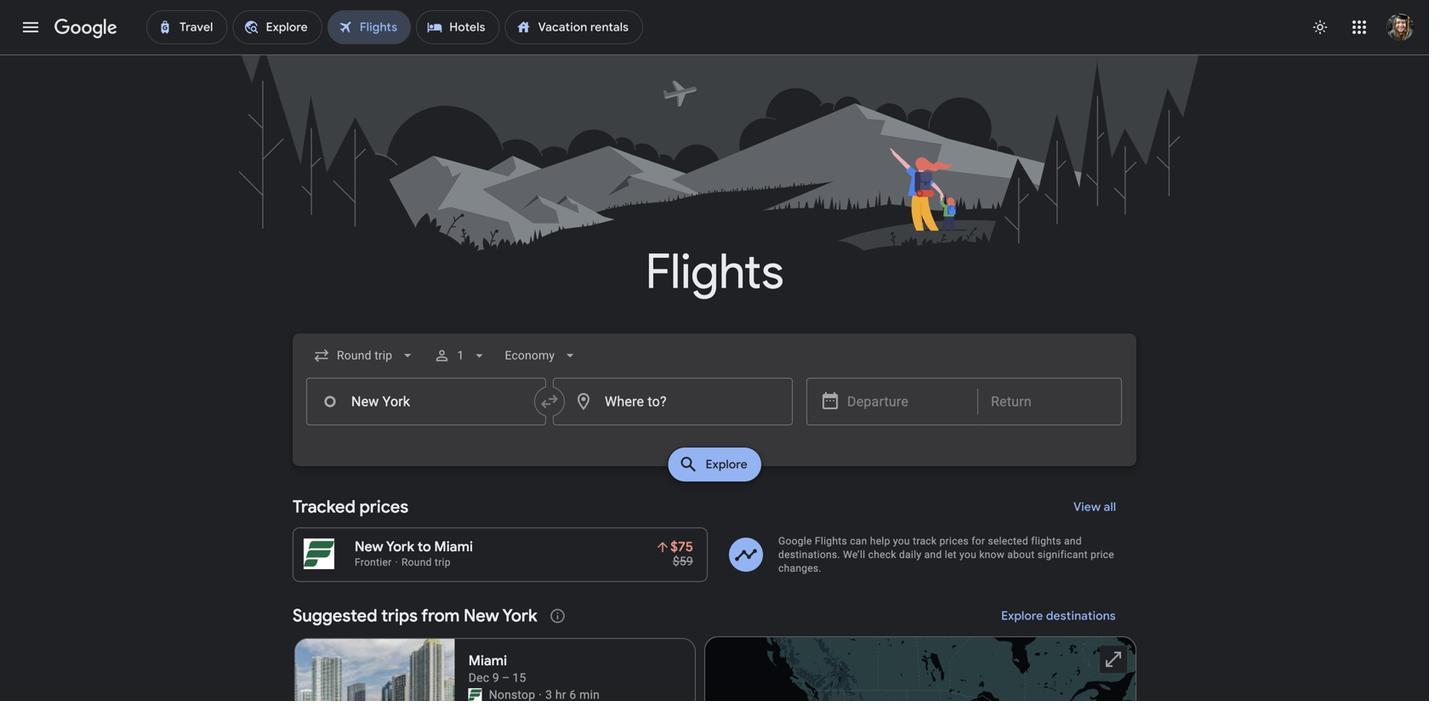 Task type: locate. For each thing, give the bounding box(es) containing it.
1 horizontal spatial explore
[[1002, 608, 1044, 624]]

new right from
[[464, 605, 499, 627]]

1 vertical spatial you
[[960, 549, 977, 561]]

explore left destinations
[[1002, 608, 1044, 624]]

explore destinations button
[[981, 596, 1137, 636]]

1 vertical spatial york
[[502, 605, 537, 627]]

0 horizontal spatial explore
[[706, 457, 748, 472]]

1 vertical spatial miami
[[469, 652, 507, 670]]

york
[[386, 538, 414, 556], [502, 605, 537, 627]]

None field
[[306, 340, 423, 371], [498, 340, 585, 371], [306, 340, 423, 371], [498, 340, 585, 371]]

0 vertical spatial you
[[893, 535, 910, 547]]

None text field
[[306, 378, 546, 425]]

1 horizontal spatial new
[[464, 605, 499, 627]]

explore inside button
[[706, 457, 748, 472]]

round
[[402, 556, 432, 568]]

dec
[[469, 671, 489, 685]]

york inside tracked prices region
[[386, 538, 414, 556]]

1 vertical spatial and
[[924, 549, 942, 561]]

you down for
[[960, 549, 977, 561]]

round trip
[[402, 556, 451, 568]]

explore up tracked prices region
[[706, 457, 748, 472]]

75 US dollars text field
[[670, 538, 693, 556]]

suggested
[[293, 605, 377, 627]]

york up round
[[386, 538, 414, 556]]

destinations.
[[778, 549, 840, 561]]

selected
[[988, 535, 1029, 547]]

explore destinations
[[1002, 608, 1116, 624]]

1 horizontal spatial prices
[[940, 535, 969, 547]]

view all
[[1074, 499, 1116, 515]]

and down track
[[924, 549, 942, 561]]

 image
[[539, 687, 542, 701]]

0 vertical spatial new
[[355, 538, 383, 556]]

1 vertical spatial prices
[[940, 535, 969, 547]]

0 vertical spatial flights
[[645, 242, 784, 302]]

google flights can help you track prices for selected flights and destinations. we'll check daily and let you know about significant price changes.
[[778, 535, 1114, 574]]

0 horizontal spatial new
[[355, 538, 383, 556]]

prices up let
[[940, 535, 969, 547]]

0 vertical spatial and
[[1064, 535, 1082, 547]]

main menu image
[[20, 17, 41, 37]]

miami
[[434, 538, 473, 556], [469, 652, 507, 670]]

price
[[1091, 549, 1114, 561]]

and
[[1064, 535, 1082, 547], [924, 549, 942, 561]]

1 horizontal spatial york
[[502, 605, 537, 627]]

1 vertical spatial explore
[[1002, 608, 1044, 624]]

new up 'frontier'
[[355, 538, 383, 556]]

1
[[457, 348, 464, 362]]

track
[[913, 535, 937, 547]]

Return text field
[[991, 379, 1109, 425]]

0 horizontal spatial york
[[386, 538, 414, 556]]

miami up trip
[[434, 538, 473, 556]]

miami dec 9 – 15
[[469, 652, 526, 685]]

prices up new york to miami
[[360, 496, 409, 518]]

0 vertical spatial prices
[[360, 496, 409, 518]]

prices inside the google flights can help you track prices for selected flights and destinations. we'll check daily and let you know about significant price changes.
[[940, 535, 969, 547]]

trips
[[381, 605, 418, 627]]

you
[[893, 535, 910, 547], [960, 549, 977, 561]]

explore button
[[668, 448, 761, 482]]

miami inside miami dec 9 – 15
[[469, 652, 507, 670]]

explore
[[706, 457, 748, 472], [1002, 608, 1044, 624]]

you up the daily
[[893, 535, 910, 547]]

changes.
[[778, 562, 822, 574]]

frontier image
[[469, 688, 482, 701]]

new inside tracked prices region
[[355, 538, 383, 556]]

0 horizontal spatial prices
[[360, 496, 409, 518]]

1 vertical spatial flights
[[815, 535, 847, 547]]

and up significant
[[1064, 535, 1082, 547]]

flights
[[645, 242, 784, 302], [815, 535, 847, 547]]

explore inside button
[[1002, 608, 1044, 624]]

0 vertical spatial york
[[386, 538, 414, 556]]

tracked
[[293, 496, 356, 518]]

tracked prices region
[[293, 487, 1137, 582]]

york up miami dec 9 – 15
[[502, 605, 537, 627]]

from
[[421, 605, 460, 627]]

0 horizontal spatial flights
[[645, 242, 784, 302]]

Flight search field
[[279, 334, 1150, 487]]

0 vertical spatial miami
[[434, 538, 473, 556]]

1 horizontal spatial flights
[[815, 535, 847, 547]]

prices
[[360, 496, 409, 518], [940, 535, 969, 547]]

miami up "dec"
[[469, 652, 507, 670]]

daily
[[899, 549, 922, 561]]

1 button
[[427, 335, 495, 376]]

new
[[355, 538, 383, 556], [464, 605, 499, 627]]

0 horizontal spatial and
[[924, 549, 942, 561]]

explore for explore destinations
[[1002, 608, 1044, 624]]

0 vertical spatial explore
[[706, 457, 748, 472]]

1 horizontal spatial and
[[1064, 535, 1082, 547]]

destinations
[[1046, 608, 1116, 624]]

1 vertical spatial new
[[464, 605, 499, 627]]

suggested trips from new york region
[[293, 596, 1137, 701]]

frontier
[[355, 556, 392, 568]]

check
[[868, 549, 897, 561]]

$59
[[673, 554, 693, 568]]



Task type: describe. For each thing, give the bounding box(es) containing it.
significant
[[1038, 549, 1088, 561]]

help
[[870, 535, 890, 547]]

flights inside the google flights can help you track prices for selected flights and destinations. we'll check daily and let you know about significant price changes.
[[815, 535, 847, 547]]

0 horizontal spatial you
[[893, 535, 910, 547]]

let
[[945, 549, 957, 561]]

to
[[418, 538, 431, 556]]

$75
[[670, 538, 693, 556]]

all
[[1104, 499, 1116, 515]]

we'll
[[843, 549, 866, 561]]

about
[[1008, 549, 1035, 561]]

for
[[972, 535, 985, 547]]

miami inside tracked prices region
[[434, 538, 473, 556]]

york inside region
[[502, 605, 537, 627]]

tracked prices
[[293, 496, 409, 518]]

Departure text field
[[847, 379, 965, 425]]

trip
[[435, 556, 451, 568]]

9 – 15
[[493, 671, 526, 685]]

view
[[1074, 499, 1101, 515]]

59 US dollars text field
[[673, 554, 693, 568]]

flights
[[1031, 535, 1062, 547]]

can
[[850, 535, 867, 547]]

1 horizontal spatial you
[[960, 549, 977, 561]]

suggested trips from new york
[[293, 605, 537, 627]]

change appearance image
[[1300, 7, 1341, 48]]

google
[[778, 535, 812, 547]]

new inside region
[[464, 605, 499, 627]]

know
[[979, 549, 1005, 561]]

new york to miami
[[355, 538, 473, 556]]

explore for explore
[[706, 457, 748, 472]]

Where to? text field
[[553, 378, 793, 425]]



Task type: vqa. For each thing, say whether or not it's contained in the screenshot.
Search by voice icon
no



